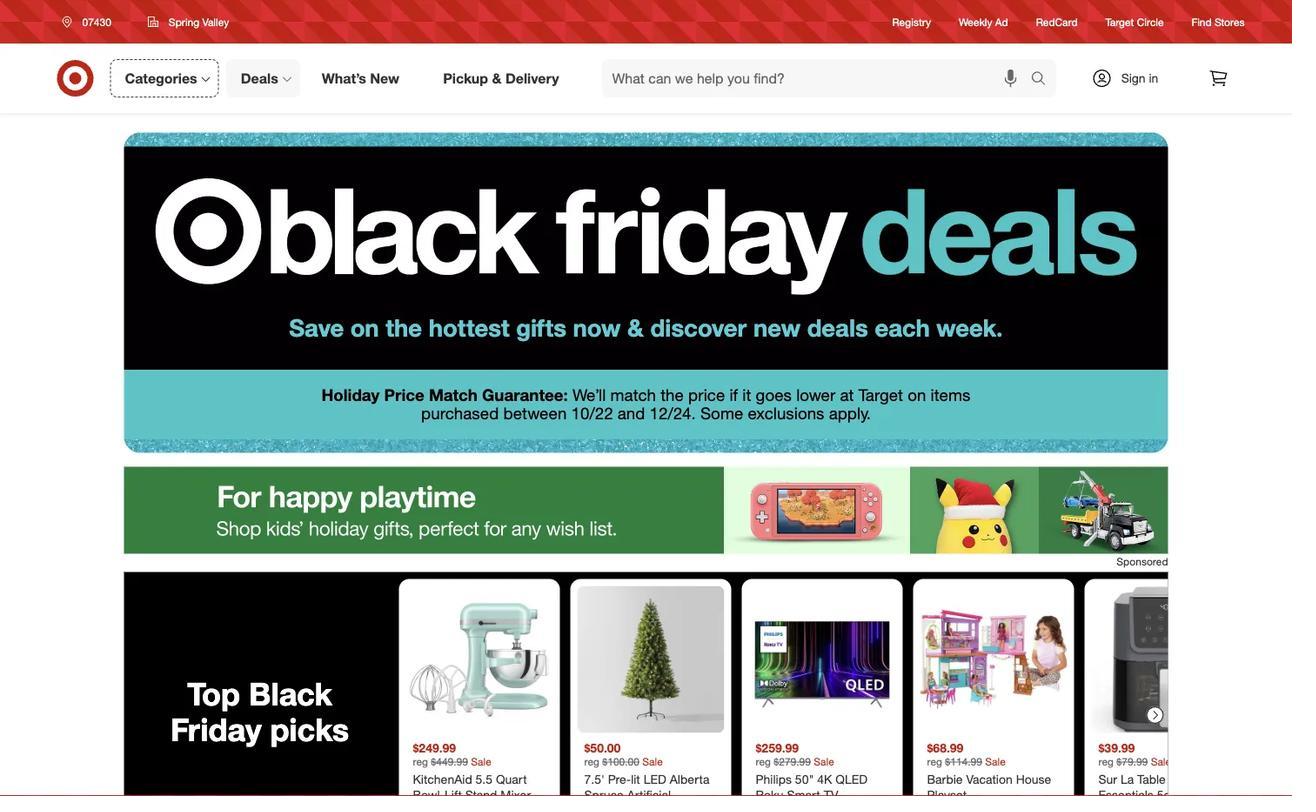 Task type: locate. For each thing, give the bounding box(es) containing it.
pickup
[[443, 70, 489, 87]]

0 vertical spatial the
[[386, 313, 422, 342]]

apply.
[[829, 403, 871, 423]]

holiday price match guarantee:
[[322, 385, 568, 405]]

reg for $50.00
[[585, 756, 600, 769]]

the
[[386, 313, 422, 342], [661, 385, 684, 405]]

1 sale from the left
[[471, 756, 492, 769]]

3 reg from the left
[[756, 756, 771, 769]]

reg inside $68.99 reg $114.99 sale barbie vacation house playset
[[928, 756, 943, 769]]

goes
[[756, 385, 792, 405]]

target right at
[[859, 385, 904, 405]]

reg inside $259.99 reg $279.99 sale
[[756, 756, 771, 769]]

0 horizontal spatial target
[[859, 385, 904, 405]]

sale right $100.00 in the bottom of the page
[[643, 756, 663, 769]]

0 horizontal spatial &
[[492, 70, 502, 87]]

sale up 5.5
[[471, 756, 492, 769]]

the left 'hottest'
[[386, 313, 422, 342]]

we'll match the price if it goes lower at target on items purchased between 10/22 and 12/24. some exclusions apply.
[[422, 385, 971, 423]]

match
[[429, 385, 478, 405]]

4 reg from the left
[[928, 756, 943, 769]]

target left circle
[[1106, 15, 1135, 28]]

deals
[[808, 313, 869, 342]]

barbie
[[928, 772, 963, 788]]

air
[[1179, 788, 1194, 797]]

sale up table
[[1152, 756, 1172, 769]]

ad
[[996, 15, 1009, 28]]

sale inside $259.99 reg $279.99 sale
[[814, 756, 835, 769]]

between
[[504, 403, 567, 423]]

0 horizontal spatial on
[[351, 313, 379, 342]]

1 vertical spatial target
[[859, 385, 904, 405]]

4 sale from the left
[[986, 756, 1006, 769]]

find stores link
[[1193, 14, 1246, 29]]

target inside we'll match the price if it goes lower at target on items purchased between 10/22 and 12/24. some exclusions apply.
[[859, 385, 904, 405]]

sale up vacation
[[986, 756, 1006, 769]]

target
[[1106, 15, 1135, 28], [859, 385, 904, 405]]

What can we help you find? suggestions appear below search field
[[602, 59, 1036, 98]]

save
[[289, 313, 344, 342]]

5 sale from the left
[[1152, 756, 1172, 769]]

reg inside $39.99 reg $79.99 sale sur la table kitchen essentials 5qt air fryer
[[1099, 756, 1115, 769]]

picks
[[270, 711, 349, 749]]

sale right the $279.99 at the right bottom
[[814, 756, 835, 769]]

sale inside $68.99 reg $114.99 sale barbie vacation house playset
[[986, 756, 1006, 769]]

each
[[875, 313, 931, 342]]

the inside we'll match the price if it goes lower at target on items purchased between 10/22 and 12/24. some exclusions apply.
[[661, 385, 684, 405]]

1 vertical spatial &
[[628, 313, 644, 342]]

weekly
[[960, 15, 993, 28]]

0 vertical spatial on
[[351, 313, 379, 342]]

sign
[[1122, 71, 1146, 86]]

$279.99
[[774, 756, 811, 769]]

& right now
[[628, 313, 644, 342]]

reg left $100.00 in the bottom of the page
[[585, 756, 600, 769]]

1 horizontal spatial &
[[628, 313, 644, 342]]

exclusions
[[748, 403, 825, 423]]

reg up barbie
[[928, 756, 943, 769]]

on right save
[[351, 313, 379, 342]]

top black friday picks
[[171, 675, 349, 749]]

1 reg from the left
[[413, 756, 428, 769]]

reg for $68.99
[[928, 756, 943, 769]]

spring
[[169, 15, 200, 28]]

sale inside $39.99 reg $79.99 sale sur la table kitchen essentials 5qt air fryer
[[1152, 756, 1172, 769]]

barbie vacation house playset image
[[921, 587, 1068, 734]]

week.
[[937, 313, 1004, 342]]

2 sale from the left
[[643, 756, 663, 769]]

sign in link
[[1077, 59, 1186, 98]]

it
[[743, 385, 752, 405]]

now
[[573, 313, 621, 342]]

sur
[[1099, 772, 1118, 788]]

1 horizontal spatial the
[[661, 385, 684, 405]]

lower
[[797, 385, 836, 405]]

sponsored
[[1117, 555, 1169, 568]]

reg for $249.99
[[413, 756, 428, 769]]

1 vertical spatial on
[[908, 385, 927, 405]]

pickup & delivery link
[[429, 59, 581, 98]]

$68.99
[[928, 741, 964, 756]]

mixer
[[501, 788, 531, 797]]

1 horizontal spatial on
[[908, 385, 927, 405]]

5qt
[[1158, 788, 1176, 797]]

kitchenaid
[[413, 772, 473, 788]]

pickup & delivery
[[443, 70, 559, 87]]

vacation
[[967, 772, 1013, 788]]

reg up "kitchenaid"
[[413, 756, 428, 769]]

reg inside $249.99 reg $449.99 sale kitchenaid 5.5 quart bowl-lift stand mixer
[[413, 756, 428, 769]]

2 reg from the left
[[585, 756, 600, 769]]

07430 button
[[51, 6, 130, 37]]

sale inside $50.00 reg $100.00 sale
[[643, 756, 663, 769]]

$68.99 reg $114.99 sale barbie vacation house playset
[[928, 741, 1052, 797]]

reg
[[413, 756, 428, 769], [585, 756, 600, 769], [756, 756, 771, 769], [928, 756, 943, 769], [1099, 756, 1115, 769]]

0 vertical spatial &
[[492, 70, 502, 87]]

target black friday deals image
[[124, 113, 1169, 370]]

the left price
[[661, 385, 684, 405]]

reg for $39.99
[[1099, 756, 1115, 769]]

circle
[[1138, 15, 1165, 28]]

new
[[370, 70, 400, 87]]

0 horizontal spatial the
[[386, 313, 422, 342]]

$100.00
[[603, 756, 640, 769]]

the inside save on the hottest gifts now & discover new deals each week. "link"
[[386, 313, 422, 342]]

sale inside $249.99 reg $449.99 sale kitchenaid 5.5 quart bowl-lift stand mixer
[[471, 756, 492, 769]]

top
[[187, 675, 240, 713]]

&
[[492, 70, 502, 87], [628, 313, 644, 342]]

$249.99 reg $449.99 sale kitchenaid 5.5 quart bowl-lift stand mixer 
[[413, 741, 539, 797]]

1 vertical spatial the
[[661, 385, 684, 405]]

& right pickup
[[492, 70, 502, 87]]

essentials
[[1099, 788, 1154, 797]]

reg up sur
[[1099, 756, 1115, 769]]

sale
[[471, 756, 492, 769], [643, 756, 663, 769], [814, 756, 835, 769], [986, 756, 1006, 769], [1152, 756, 1172, 769]]

deals link
[[226, 59, 300, 98]]

3 sale from the left
[[814, 756, 835, 769]]

save on the hottest gifts now & discover new deals each week.
[[289, 313, 1004, 342]]

on
[[351, 313, 379, 342], [908, 385, 927, 405]]

what's new link
[[307, 59, 422, 98]]

sale for $249.99
[[471, 756, 492, 769]]

the for on
[[386, 313, 422, 342]]

what's
[[322, 70, 366, 87]]

weekly ad link
[[960, 14, 1009, 29]]

5 reg from the left
[[1099, 756, 1115, 769]]

price
[[689, 385, 725, 405]]

1 horizontal spatial target
[[1106, 15, 1135, 28]]

on left items
[[908, 385, 927, 405]]

reg inside $50.00 reg $100.00 sale
[[585, 756, 600, 769]]

registry
[[893, 15, 932, 28]]

$249.99
[[413, 741, 456, 756]]

reg left the $279.99 at the right bottom
[[756, 756, 771, 769]]

price
[[384, 385, 425, 405]]

purchased
[[422, 403, 499, 423]]

playset
[[928, 788, 967, 797]]

$259.99
[[756, 741, 799, 756]]

the for match
[[661, 385, 684, 405]]



Task type: vqa. For each thing, say whether or not it's contained in the screenshot.
RedCard link
yes



Task type: describe. For each thing, give the bounding box(es) containing it.
07430
[[82, 15, 111, 28]]

12/24.
[[650, 403, 696, 423]]

kitchen
[[1170, 772, 1211, 788]]

house
[[1017, 772, 1052, 788]]

target circle link
[[1106, 14, 1165, 29]]

bowl-
[[413, 788, 445, 797]]

lift
[[445, 788, 462, 797]]

$79.99
[[1117, 756, 1149, 769]]

$39.99 reg $79.99 sale sur la table kitchen essentials 5qt air fryer
[[1099, 741, 1225, 797]]

sale for $68.99
[[986, 756, 1006, 769]]

find stores
[[1193, 15, 1246, 28]]

registry link
[[893, 14, 932, 29]]

10/22
[[572, 403, 613, 423]]

philips 50" 4k qled roku smart tv - 50pul7973/f7 - special purchase image
[[749, 587, 896, 734]]

stand
[[466, 788, 498, 797]]

spring valley button
[[137, 6, 240, 37]]

holiday
[[322, 385, 380, 405]]

table
[[1138, 772, 1167, 788]]

weekly ad
[[960, 15, 1009, 28]]

$114.99
[[946, 756, 983, 769]]

$449.99
[[431, 756, 468, 769]]

kitchenaid 5.5 quart bowl-lift stand mixer - ksm55 - ice image
[[406, 587, 553, 734]]

$259.99 reg $279.99 sale
[[756, 741, 835, 769]]

sale for $50.00
[[643, 756, 663, 769]]

and
[[618, 403, 646, 423]]

friday
[[171, 711, 262, 749]]

redcard
[[1037, 15, 1078, 28]]

discover
[[651, 313, 747, 342]]

find
[[1193, 15, 1213, 28]]

fryer
[[1197, 788, 1225, 797]]

match
[[611, 385, 656, 405]]

delivery
[[506, 70, 559, 87]]

spring valley
[[169, 15, 229, 28]]

quart
[[496, 772, 527, 788]]

items
[[931, 385, 971, 405]]

$50.00 reg $100.00 sale
[[585, 741, 663, 769]]

on inside we'll match the price if it goes lower at target on items purchased between 10/22 and 12/24. some exclusions apply.
[[908, 385, 927, 405]]

on inside "link"
[[351, 313, 379, 342]]

5.5
[[476, 772, 493, 788]]

new
[[754, 313, 801, 342]]

some
[[701, 403, 744, 423]]

search button
[[1024, 59, 1065, 101]]

valley
[[202, 15, 229, 28]]

what's new
[[322, 70, 400, 87]]

search
[[1024, 71, 1065, 88]]

if
[[730, 385, 738, 405]]

in
[[1150, 71, 1159, 86]]

carousel region
[[124, 573, 1246, 797]]

gifts
[[517, 313, 567, 342]]

at
[[841, 385, 855, 405]]

we'll
[[573, 385, 606, 405]]

guarantee:
[[482, 385, 568, 405]]

la
[[1121, 772, 1135, 788]]

hottest
[[429, 313, 510, 342]]

deals
[[241, 70, 278, 87]]

categories
[[125, 70, 197, 87]]

reg for $259.99
[[756, 756, 771, 769]]

$50.00
[[585, 741, 621, 756]]

7.5' pre-lit led alberta spruce artificial christmas tree warm white lights - wondershop™ image
[[578, 587, 725, 734]]

sale for $39.99
[[1152, 756, 1172, 769]]

stores
[[1215, 15, 1246, 28]]

advertisement region
[[124, 467, 1169, 554]]

& inside "link"
[[628, 313, 644, 342]]

redcard link
[[1037, 14, 1078, 29]]

sale for $259.99
[[814, 756, 835, 769]]

$39.99
[[1099, 741, 1136, 756]]

black
[[249, 675, 332, 713]]

sur la table kitchen essentials 5qt air fryer image
[[1092, 587, 1239, 734]]

0 vertical spatial target
[[1106, 15, 1135, 28]]

save on the hottest gifts now & discover new deals each week. link
[[124, 113, 1169, 370]]

target circle
[[1106, 15, 1165, 28]]



